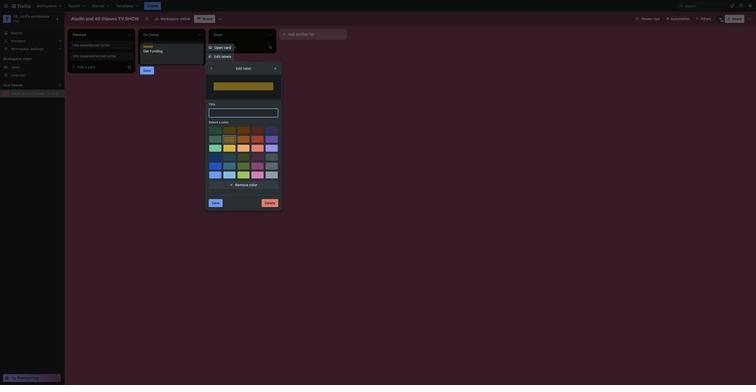 Task type: describe. For each thing, give the bounding box(es) containing it.
hire inexexperienced writer
[[73, 54, 116, 58]]

0 vertical spatial color
[[221, 121, 229, 124]]

1 vertical spatial save button
[[209, 199, 223, 207]]

0 horizontal spatial show
[[52, 92, 63, 96]]

try premium free
[[11, 377, 39, 381]]

change members
[[214, 63, 243, 68]]

aladin and 40 thieves tv show link
[[11, 91, 63, 96]]

calendar
[[11, 73, 25, 77]]

add another list button
[[280, 29, 347, 40]]

card for "create from template…" image for the leftmost add a card button
[[88, 65, 95, 69]]

1 vertical spatial add a card
[[78, 65, 95, 69]]

1 vertical spatial aladin and 40 thieves tv show
[[11, 92, 63, 96]]

Get Funding text field
[[143, 49, 201, 63]]

experienced
[[80, 43, 100, 47]]

return to previous screen image
[[210, 67, 214, 71]]

remove color button
[[209, 181, 279, 189]]

hire for hire experienced writer
[[73, 43, 79, 47]]

add board image
[[58, 83, 62, 87]]

delete button
[[262, 199, 279, 207]]

workspace for workspace visible
[[161, 17, 179, 21]]

your boards with 1 items element
[[3, 82, 50, 88]]

members
[[228, 63, 243, 68]]

open
[[214, 46, 223, 50]]

cover
[[228, 72, 237, 77]]

workspace for workspace views
[[3, 57, 22, 61]]

title
[[209, 103, 215, 106]]

workspace visible
[[161, 17, 190, 21]]

sm image
[[664, 15, 671, 22]]

boards
[[11, 83, 23, 87]]

ups
[[654, 17, 660, 21]]

0 horizontal spatial add a card button
[[70, 63, 125, 71]]

card for "create from template…" image for add a card button to the top
[[229, 45, 237, 49]]

create button
[[144, 2, 161, 10]]

try premium free button
[[3, 375, 61, 383]]

aladin and 40 thieves tv show inside board name "text field"
[[71, 16, 139, 21]]

select
[[209, 121, 218, 124]]

open card link
[[206, 44, 234, 52]]

get funding link
[[143, 46, 201, 51]]

remove
[[235, 183, 248, 187]]

get funding
[[143, 46, 163, 50]]

primary element
[[0, 0, 757, 12]]

copy
[[214, 90, 223, 95]]

customize views image
[[218, 16, 223, 21]]

create from template… image for add a card button to the top
[[269, 45, 273, 49]]

views
[[22, 57, 32, 61]]

show inside board name "text field"
[[125, 16, 139, 21]]

tb_lord (tylerblack44) image
[[717, 15, 724, 22]]

power-ups
[[642, 17, 660, 21]]

2 vertical spatial a
[[219, 121, 221, 124]]

try
[[11, 377, 17, 381]]

edit dates
[[214, 99, 231, 103]]

create
[[147, 4, 158, 8]]

0 horizontal spatial save button
[[140, 67, 154, 75]]

0 vertical spatial color: yellow, title: none image
[[143, 46, 153, 48]]

tyler black (tylerblack44) image
[[748, 3, 754, 9]]

filters button
[[694, 15, 714, 23]]

automation button
[[664, 15, 693, 23]]

boards link
[[0, 29, 65, 37]]

edit card image
[[197, 43, 201, 47]]

hire experienced writer
[[73, 43, 110, 47]]

change cover button
[[206, 71, 240, 79]]

tb_lord's workspace free
[[13, 14, 49, 23]]

your boards
[[3, 83, 23, 87]]

change for change members
[[214, 63, 227, 68]]

search image
[[680, 4, 684, 8]]

hire experienced writer link
[[73, 43, 130, 48]]

filters
[[702, 17, 712, 21]]

edit labels button
[[206, 53, 234, 61]]

free
[[13, 19, 19, 23]]

another
[[296, 32, 309, 36]]

star or unstar board image
[[145, 17, 149, 21]]

a for add a card button to the top
[[226, 45, 228, 49]]

close popover image
[[274, 67, 278, 71]]

tv inside board name "text field"
[[118, 16, 124, 21]]

t
[[5, 16, 9, 22]]

board link
[[194, 15, 215, 23]]

writer for hire inexexperienced writer
[[107, 54, 116, 58]]

your
[[3, 83, 11, 87]]

archive
[[214, 108, 227, 112]]

0 notifications image
[[730, 3, 736, 9]]

edit dates button
[[206, 97, 234, 105]]

a for the leftmost add a card button
[[85, 65, 87, 69]]

card inside open card link
[[224, 46, 231, 50]]



Task type: locate. For each thing, give the bounding box(es) containing it.
edit left dates
[[214, 99, 221, 103]]

1 vertical spatial thieves
[[34, 92, 46, 96]]

share
[[733, 17, 742, 21]]

visible
[[180, 17, 190, 21]]

color right select
[[221, 121, 229, 124]]

0 horizontal spatial tv
[[47, 92, 51, 96]]

1 horizontal spatial and
[[86, 16, 94, 21]]

0 vertical spatial change
[[214, 63, 227, 68]]

remove color
[[235, 183, 258, 187]]

writer down hire experienced writer link
[[107, 54, 116, 58]]

0 vertical spatial edit
[[214, 54, 221, 59]]

card down inexexperienced
[[88, 65, 95, 69]]

writer
[[101, 43, 110, 47], [107, 54, 116, 58]]

tb_lord's
[[13, 14, 30, 18]]

0 vertical spatial add a card button
[[211, 43, 267, 51]]

move
[[214, 81, 223, 86]]

1 vertical spatial show
[[52, 92, 63, 96]]

list
[[310, 32, 315, 36]]

a
[[226, 45, 228, 49], [85, 65, 87, 69], [219, 121, 221, 124]]

color: yellow, title: none image down cover
[[214, 83, 274, 91]]

edit
[[214, 54, 221, 59], [236, 66, 243, 71], [214, 99, 221, 103]]

0 horizontal spatial thieves
[[34, 92, 46, 96]]

aladin
[[71, 16, 85, 21], [11, 92, 21, 96]]

2 vertical spatial edit
[[214, 99, 221, 103]]

edit left labels at the left of page
[[214, 54, 221, 59]]

0 vertical spatial save button
[[140, 67, 154, 75]]

hire for hire inexexperienced writer
[[73, 54, 79, 58]]

0 vertical spatial tv
[[118, 16, 124, 21]]

0 horizontal spatial color: yellow, title: none image
[[143, 46, 153, 48]]

board
[[203, 17, 212, 21]]

writer for hire experienced writer
[[101, 43, 110, 47]]

add left another
[[289, 32, 295, 36]]

workspace
[[161, 17, 179, 21], [3, 57, 22, 61]]

0 vertical spatial and
[[86, 16, 94, 21]]

0 horizontal spatial add a card
[[78, 65, 95, 69]]

edit for edit dates
[[214, 99, 221, 103]]

1 horizontal spatial a
[[219, 121, 221, 124]]

0 vertical spatial writer
[[101, 43, 110, 47]]

40
[[95, 16, 101, 21], [29, 92, 33, 96]]

power-ups button
[[632, 15, 663, 23]]

1 vertical spatial writer
[[107, 54, 116, 58]]

premium
[[17, 377, 32, 381]]

2 change from the top
[[214, 72, 227, 77]]

add a card button
[[211, 43, 267, 51], [70, 63, 125, 71]]

get
[[143, 46, 149, 50]]

Search field
[[684, 2, 728, 10]]

archive button
[[206, 106, 230, 114]]

0 horizontal spatial a
[[85, 65, 87, 69]]

Board name text field
[[69, 15, 142, 23]]

color: yellow, title: none image down color: yellow, title: none icon
[[143, 46, 153, 48]]

label
[[243, 66, 251, 71]]

card up labels at the left of page
[[229, 45, 237, 49]]

change for change cover
[[214, 72, 227, 77]]

1 change from the top
[[214, 63, 227, 68]]

hire left inexexperienced
[[73, 54, 79, 58]]

workspace left visible
[[161, 17, 179, 21]]

0 horizontal spatial create from template… image
[[127, 65, 131, 69]]

t link
[[3, 15, 11, 23]]

and
[[86, 16, 94, 21], [22, 92, 28, 96]]

a down inexexperienced
[[85, 65, 87, 69]]

change inside change cover button
[[214, 72, 227, 77]]

2 horizontal spatial a
[[226, 45, 228, 49]]

hire
[[73, 43, 79, 47], [73, 54, 79, 58]]

thieves
[[102, 16, 117, 21], [34, 92, 46, 96]]

0 vertical spatial create from template… image
[[269, 45, 273, 49]]

free
[[33, 377, 39, 381]]

a right "open"
[[226, 45, 228, 49]]

color: yellow, title: none image
[[143, 46, 153, 48], [214, 83, 274, 91]]

2 horizontal spatial add
[[289, 32, 295, 36]]

table link
[[11, 65, 62, 70]]

writer up hire inexexperienced writer link
[[101, 43, 110, 47]]

0 vertical spatial thieves
[[102, 16, 117, 21]]

1 horizontal spatial 40
[[95, 16, 101, 21]]

thieves inside board name "text field"
[[102, 16, 117, 21]]

edit for edit labels
[[214, 54, 221, 59]]

1 vertical spatial color
[[249, 183, 258, 187]]

add a card
[[219, 45, 237, 49], [78, 65, 95, 69]]

2 hire from the top
[[73, 54, 79, 58]]

1 vertical spatial add a card button
[[70, 63, 125, 71]]

show menu image
[[748, 16, 753, 21]]

color right remove
[[249, 183, 258, 187]]

aladin inside board name "text field"
[[71, 16, 85, 21]]

color
[[221, 121, 229, 124], [249, 183, 258, 187]]

show
[[125, 16, 139, 21], [52, 92, 63, 96]]

1 horizontal spatial add a card button
[[211, 43, 267, 51]]

hire inexexperienced writer link
[[73, 54, 130, 59]]

1 horizontal spatial color: yellow, title: none image
[[214, 83, 274, 91]]

automation
[[671, 17, 690, 21]]

workspace views
[[3, 57, 32, 61]]

table
[[11, 65, 20, 69]]

1 horizontal spatial show
[[125, 16, 139, 21]]

1 vertical spatial aladin
[[11, 92, 21, 96]]

edit for edit label
[[236, 66, 243, 71]]

0 vertical spatial add
[[289, 32, 295, 36]]

card right "open"
[[224, 46, 231, 50]]

add inside button
[[289, 32, 295, 36]]

1 horizontal spatial workspace
[[161, 17, 179, 21]]

workspace up table
[[3, 57, 22, 61]]

members
[[11, 39, 26, 43]]

create from template… image for the leftmost add a card button
[[127, 65, 131, 69]]

workspace visible button
[[152, 15, 193, 23]]

boards
[[11, 31, 22, 35]]

tb_lord's workspace link
[[13, 14, 49, 18]]

copy button
[[206, 89, 226, 97]]

delete
[[265, 201, 276, 205]]

2 vertical spatial add
[[78, 65, 84, 69]]

change up move
[[214, 72, 227, 77]]

0 vertical spatial workspace
[[161, 17, 179, 21]]

0 vertical spatial hire
[[73, 43, 79, 47]]

0 horizontal spatial workspace
[[3, 57, 22, 61]]

select a color
[[209, 121, 229, 124]]

1 vertical spatial 40
[[29, 92, 33, 96]]

workspace
[[31, 14, 49, 18]]

1 horizontal spatial create from template… image
[[269, 45, 273, 49]]

open information menu image
[[739, 3, 744, 8]]

0 vertical spatial aladin
[[71, 16, 85, 21]]

1 horizontal spatial thieves
[[102, 16, 117, 21]]

change cover
[[214, 72, 237, 77]]

add down inexexperienced
[[78, 65, 84, 69]]

add a card up labels at the left of page
[[219, 45, 237, 49]]

edit left label
[[236, 66, 243, 71]]

1 vertical spatial hire
[[73, 54, 79, 58]]

0 vertical spatial save
[[143, 68, 151, 73]]

1 horizontal spatial color
[[249, 183, 258, 187]]

open card
[[214, 46, 231, 50]]

1 horizontal spatial aladin
[[71, 16, 85, 21]]

workspace inside button
[[161, 17, 179, 21]]

0 horizontal spatial 40
[[29, 92, 33, 96]]

labels
[[222, 54, 231, 59]]

0 horizontal spatial aladin and 40 thieves tv show
[[11, 92, 63, 96]]

add
[[289, 32, 295, 36], [219, 45, 225, 49], [78, 65, 84, 69]]

calendar link
[[11, 73, 62, 78]]

hire left "experienced"
[[73, 43, 79, 47]]

add another list
[[289, 32, 315, 36]]

save
[[143, 68, 151, 73], [212, 201, 220, 205]]

show down add board 'icon'
[[52, 92, 63, 96]]

a right select
[[219, 121, 221, 124]]

1 vertical spatial add
[[219, 45, 225, 49]]

aladin and 40 thieves tv show
[[71, 16, 139, 21], [11, 92, 63, 96]]

inexexperienced
[[80, 54, 106, 58]]

share button
[[726, 15, 745, 23]]

0 vertical spatial aladin and 40 thieves tv show
[[71, 16, 139, 21]]

0 horizontal spatial color
[[221, 121, 229, 124]]

edit labels
[[214, 54, 231, 59]]

1 vertical spatial change
[[214, 72, 227, 77]]

change inside change members button
[[214, 63, 227, 68]]

and inside board name "text field"
[[86, 16, 94, 21]]

add a card down inexexperienced
[[78, 65, 95, 69]]

0 horizontal spatial save
[[143, 68, 151, 73]]

1 horizontal spatial tv
[[118, 16, 124, 21]]

1 horizontal spatial add
[[219, 45, 225, 49]]

funding
[[150, 46, 163, 50]]

0 vertical spatial a
[[226, 45, 228, 49]]

create from template… image
[[269, 45, 273, 49], [127, 65, 131, 69]]

40 inside board name "text field"
[[95, 16, 101, 21]]

1 horizontal spatial save
[[212, 201, 220, 205]]

show left star or unstar board image
[[125, 16, 139, 21]]

1 vertical spatial a
[[85, 65, 87, 69]]

1 horizontal spatial save button
[[209, 199, 223, 207]]

edit label
[[236, 66, 251, 71]]

0 horizontal spatial aladin
[[11, 92, 21, 96]]

save button
[[140, 67, 154, 75], [209, 199, 223, 207]]

color: yellow, title: none image
[[143, 43, 153, 45]]

move button
[[206, 80, 226, 88]]

change
[[214, 63, 227, 68], [214, 72, 227, 77]]

1 horizontal spatial add a card
[[219, 45, 237, 49]]

1 vertical spatial create from template… image
[[127, 65, 131, 69]]

dates
[[222, 99, 231, 103]]

1 vertical spatial color: yellow, title: none image
[[214, 83, 274, 91]]

1 vertical spatial save
[[212, 201, 220, 205]]

change down edit labels button
[[214, 63, 227, 68]]

members link
[[0, 37, 65, 45]]

0 horizontal spatial and
[[22, 92, 28, 96]]

add a card button up labels at the left of page
[[211, 43, 267, 51]]

0 vertical spatial show
[[125, 16, 139, 21]]

color inside button
[[249, 183, 258, 187]]

1 vertical spatial workspace
[[3, 57, 22, 61]]

1 vertical spatial edit
[[236, 66, 243, 71]]

tv
[[118, 16, 124, 21], [47, 92, 51, 96]]

card
[[229, 45, 237, 49], [224, 46, 231, 50], [88, 65, 95, 69]]

change members button
[[206, 62, 246, 70]]

add up edit labels
[[219, 45, 225, 49]]

1 vertical spatial and
[[22, 92, 28, 96]]

add a card button down hire inexexperienced writer
[[70, 63, 125, 71]]

0 vertical spatial 40
[[95, 16, 101, 21]]

0 vertical spatial add a card
[[219, 45, 237, 49]]

1 horizontal spatial aladin and 40 thieves tv show
[[71, 16, 139, 21]]

0 horizontal spatial add
[[78, 65, 84, 69]]

1 vertical spatial tv
[[47, 92, 51, 96]]

power-
[[642, 17, 654, 21]]

1 hire from the top
[[73, 43, 79, 47]]

None text field
[[209, 109, 279, 118]]



Task type: vqa. For each thing, say whether or not it's contained in the screenshot.
hire
yes



